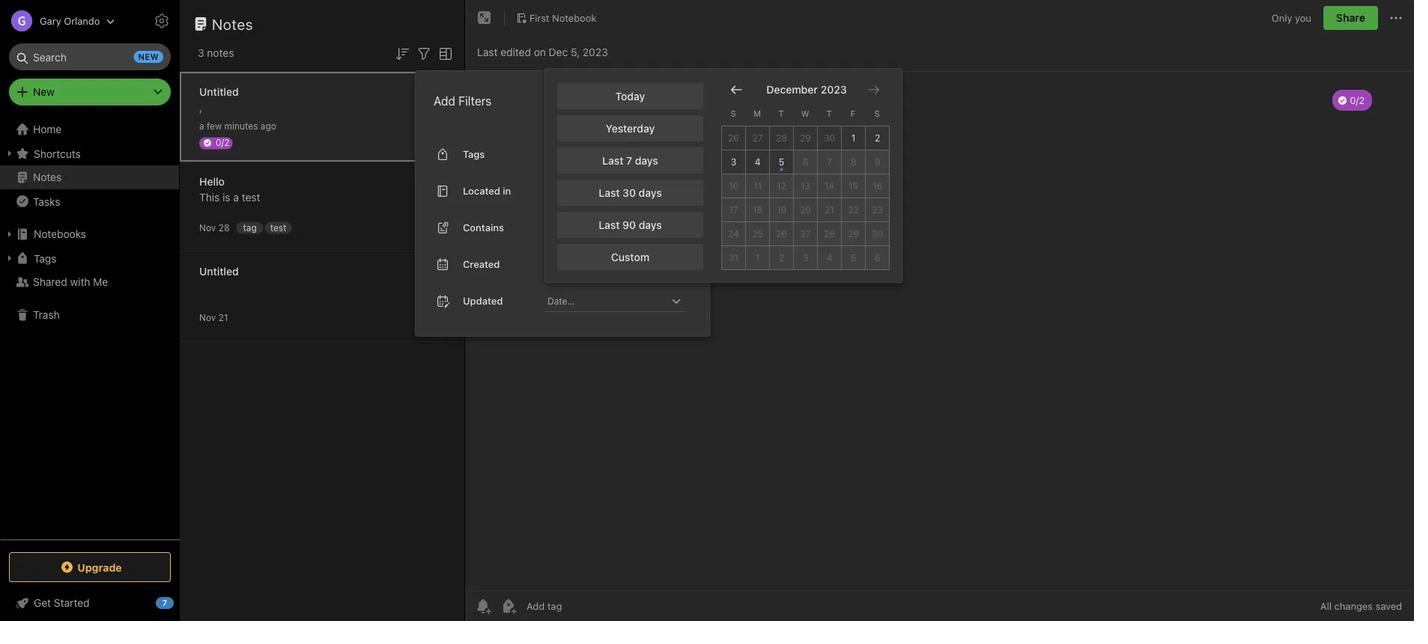 Task type: describe. For each thing, give the bounding box(es) containing it.
clear all button
[[645, 92, 687, 110]]

1 t from the left
[[779, 109, 784, 118]]

untitled for untitled
[[199, 266, 239, 278]]

click to collapse image
[[174, 594, 185, 612]]

notes
[[207, 47, 234, 59]]

6 for the bottommost 6 button
[[875, 253, 880, 263]]

expand notebooks image
[[4, 228, 16, 240]]

1 vertical spatial 2 button
[[770, 246, 794, 270]]

new
[[138, 52, 159, 62]]

2023 inside the note window element
[[583, 46, 608, 58]]

first notebook
[[530, 12, 597, 23]]

5,
[[571, 46, 580, 58]]

12 button
[[770, 174, 794, 198]]

add filters
[[434, 94, 492, 108]]

0 horizontal spatial 27 button
[[746, 126, 770, 150]]

is
[[223, 191, 230, 204]]

9
[[875, 157, 880, 167]]

12
[[777, 181, 787, 191]]

upgrade button
[[9, 553, 171, 583]]

1 vertical spatial 5
[[851, 253, 856, 263]]

Add tag field
[[525, 600, 638, 613]]

shared with me
[[33, 276, 108, 288]]

notes link
[[0, 166, 179, 190]]

all changes saved
[[1321, 601, 1402, 612]]

started
[[54, 597, 90, 610]]

17 button
[[722, 198, 746, 222]]

1 horizontal spatial 2
[[875, 133, 880, 143]]

1 vertical spatial 4 button
[[818, 246, 842, 270]]

notebooks
[[34, 228, 86, 240]]

hello
[[199, 176, 225, 188]]

clear all
[[647, 95, 685, 107]]

notebooks link
[[0, 222, 179, 246]]

10
[[729, 181, 739, 191]]

nov 21
[[199, 313, 228, 323]]

1 vertical spatial 29
[[848, 229, 859, 239]]

0 horizontal spatial 28 button
[[770, 126, 794, 150]]

this is a test
[[199, 191, 260, 204]]

11
[[754, 181, 762, 191]]

17
[[729, 205, 738, 215]]

1 for the rightmost 1 button
[[852, 133, 856, 143]]

w
[[801, 109, 809, 118]]

 Date picker field
[[545, 291, 700, 312]]

last 7 days
[[602, 154, 658, 167]]

0 vertical spatial 30 button
[[818, 126, 842, 150]]

24 button
[[722, 222, 746, 246]]

0 vertical spatial test
[[242, 191, 260, 204]]

filters
[[459, 94, 492, 108]]

last 30 days
[[599, 186, 662, 199]]

0 vertical spatial 6 button
[[794, 150, 818, 174]]

3 notes
[[198, 47, 234, 59]]

1 horizontal spatial notes
[[212, 15, 253, 33]]

m
[[754, 109, 761, 118]]

me
[[93, 276, 108, 288]]

Help and Learning task checklist field
[[0, 592, 180, 616]]

1 horizontal spatial 4
[[827, 253, 833, 263]]

notes inside notes link
[[33, 171, 62, 184]]

nov for nov 28
[[199, 223, 216, 233]]

3 for 3 notes
[[198, 47, 204, 59]]

last for last 7 days
[[602, 154, 624, 167]]

only you
[[1272, 12, 1312, 23]]

10 button
[[722, 174, 746, 198]]

Sort options field
[[393, 43, 411, 63]]

28 for the bottommost 28 button
[[824, 229, 835, 239]]

edited
[[501, 46, 531, 58]]

days for last 7 days
[[635, 154, 658, 167]]

1 horizontal spatial 2023
[[821, 83, 847, 96]]

share button
[[1324, 6, 1378, 30]]

new button
[[9, 79, 171, 106]]

home
[[33, 123, 62, 136]]

1 vertical spatial 26 button
[[770, 222, 794, 246]]

27 for 27 button to the left
[[752, 133, 763, 143]]

28 for leftmost 28 button
[[776, 133, 787, 143]]

clear
[[647, 95, 672, 107]]

few
[[207, 121, 222, 131]]

gary orlando
[[40, 15, 100, 27]]

trash
[[33, 309, 60, 321]]

1 vertical spatial 28 button
[[818, 222, 842, 246]]

1 s from the left
[[731, 109, 736, 118]]

changes
[[1335, 601, 1373, 612]]

share
[[1336, 12, 1366, 24]]

expand note image
[[476, 9, 494, 27]]

all
[[675, 95, 685, 107]]

shared with me link
[[0, 270, 179, 294]]

1 horizontal spatial 30 button
[[866, 222, 890, 246]]

add
[[434, 94, 456, 108]]

Add filters field
[[415, 43, 433, 63]]

you
[[1295, 12, 1312, 23]]

2 s from the left
[[875, 109, 880, 118]]

1 vertical spatial 5 button
[[842, 246, 866, 270]]

date…
[[548, 296, 575, 306]]

shared
[[33, 276, 67, 288]]

Account field
[[0, 6, 115, 36]]

21 button
[[818, 198, 842, 222]]

in
[[503, 185, 511, 197]]

last edited on dec 5, 2023
[[477, 46, 608, 58]]

Search text field
[[19, 43, 160, 70]]

0 vertical spatial 2 button
[[866, 126, 890, 150]]

0 vertical spatial 4
[[755, 157, 761, 167]]

shortcuts
[[34, 147, 81, 160]]

on
[[534, 46, 546, 58]]

tag
[[243, 222, 257, 233]]

0 vertical spatial 3 button
[[722, 150, 746, 174]]

1 vertical spatial a
[[233, 191, 239, 204]]

0 horizontal spatial 30
[[623, 186, 636, 199]]

untitled ,
[[199, 86, 239, 114]]

7 inside help and learning task checklist field
[[162, 599, 167, 609]]

0 horizontal spatial 28
[[218, 223, 230, 233]]

26 for the leftmost 26 button
[[728, 133, 739, 143]]

9 button
[[866, 150, 890, 174]]

this
[[199, 191, 220, 204]]

2023 field
[[818, 82, 847, 98]]

1 vertical spatial 21
[[218, 313, 228, 323]]

15
[[849, 181, 859, 191]]

2 horizontal spatial 30
[[872, 229, 883, 239]]

custom
[[611, 251, 650, 263]]

14
[[825, 181, 835, 191]]

14 button
[[818, 174, 842, 198]]

add tag image
[[500, 598, 518, 616]]

13
[[801, 181, 811, 191]]

21 inside button
[[825, 205, 834, 215]]

3 for 3 button to the top
[[731, 157, 737, 167]]



Task type: locate. For each thing, give the bounding box(es) containing it.
1 horizontal spatial 27
[[800, 229, 811, 239]]

1 horizontal spatial 27 button
[[794, 222, 818, 246]]

more actions image
[[1387, 9, 1405, 27]]

0 horizontal spatial 30 button
[[818, 126, 842, 150]]

27 button down the 20 at the top of page
[[794, 222, 818, 246]]

29 button
[[794, 126, 818, 150], [842, 222, 866, 246]]

29 button down 22
[[842, 222, 866, 246]]

0 vertical spatial a
[[199, 121, 204, 131]]

1 horizontal spatial 26 button
[[770, 222, 794, 246]]

1 horizontal spatial 28 button
[[818, 222, 842, 246]]

25 button
[[746, 222, 770, 246]]

2 button up the 9
[[866, 126, 890, 150]]

tags button
[[0, 246, 179, 270]]

ago
[[261, 121, 276, 131]]

0 horizontal spatial 21
[[218, 313, 228, 323]]

days down last 7 days
[[639, 186, 662, 199]]

0 horizontal spatial 26
[[728, 133, 739, 143]]

0/2
[[216, 137, 230, 148]]

days down yesterday
[[635, 154, 658, 167]]

1 vertical spatial 27 button
[[794, 222, 818, 246]]

first
[[530, 12, 550, 23]]

20 button
[[794, 198, 818, 222]]

1 vertical spatial test
[[270, 222, 286, 233]]

2 vertical spatial 30
[[872, 229, 883, 239]]

0 vertical spatial 4 button
[[746, 150, 770, 174]]

13 button
[[794, 174, 818, 198]]

3 for the rightmost 3 button
[[803, 253, 809, 263]]

last down yesterday
[[602, 154, 624, 167]]

untitled up ,
[[199, 86, 239, 98]]

last for last 90 days
[[599, 219, 620, 231]]

11 button
[[746, 174, 770, 198]]

30 down "23" button
[[872, 229, 883, 239]]

0 horizontal spatial 4
[[755, 157, 761, 167]]

0 vertical spatial 26 button
[[722, 126, 746, 150]]

7 down yesterday
[[626, 154, 632, 167]]

4 down 21 button
[[827, 253, 833, 263]]

6 button down "23" button
[[866, 246, 890, 270]]

26
[[728, 133, 739, 143], [776, 229, 787, 239]]

1 vertical spatial notes
[[33, 171, 62, 184]]

notebook
[[552, 12, 597, 23]]

tags inside button
[[34, 252, 57, 265]]

last for last 30 days
[[599, 186, 620, 199]]

s right f
[[875, 109, 880, 118]]

all
[[1321, 601, 1332, 612]]

tree
[[0, 118, 180, 539]]

4 button down 21 button
[[818, 246, 842, 270]]

0 horizontal spatial 7
[[162, 599, 167, 609]]

1 horizontal spatial 26
[[776, 229, 787, 239]]

1 vertical spatial 4
[[827, 253, 833, 263]]

0 vertical spatial 6
[[803, 157, 809, 167]]

2 button
[[866, 126, 890, 150], [770, 246, 794, 270]]

18
[[753, 205, 763, 215]]

created
[[463, 259, 500, 270]]

first notebook button
[[511, 7, 602, 28]]

1 horizontal spatial t
[[827, 109, 832, 118]]

1 button right 31 at the top
[[746, 246, 770, 270]]

1 button up 8
[[842, 126, 866, 150]]

1 horizontal spatial 3 button
[[794, 246, 818, 270]]

2 untitled from the top
[[199, 266, 239, 278]]

days
[[635, 154, 658, 167], [639, 186, 662, 199], [639, 219, 662, 231]]

1 horizontal spatial 1
[[852, 133, 856, 143]]

22 button
[[842, 198, 866, 222]]

test
[[242, 191, 260, 204], [270, 222, 286, 233]]

28 up 12 on the top right of the page
[[776, 133, 787, 143]]

29 button down w
[[794, 126, 818, 150]]

0 horizontal spatial notes
[[33, 171, 62, 184]]

0 horizontal spatial 1 button
[[746, 246, 770, 270]]

settings image
[[153, 12, 171, 30]]

0 vertical spatial 3
[[198, 47, 204, 59]]

3 up 10
[[731, 157, 737, 167]]

1 horizontal spatial 29 button
[[842, 222, 866, 246]]

tasks
[[33, 195, 60, 208]]

1 horizontal spatial 28
[[776, 133, 787, 143]]

31
[[729, 253, 739, 263]]

2023 right december
[[821, 83, 847, 96]]

31 button
[[722, 246, 746, 270]]

new
[[33, 86, 55, 98]]

nov 28
[[199, 223, 230, 233]]

gary
[[40, 15, 61, 27]]

1 right the 31 button
[[756, 253, 760, 263]]

shortcuts button
[[0, 142, 179, 166]]

2 nov from the top
[[199, 313, 216, 323]]

contains
[[463, 222, 504, 233]]

1 vertical spatial 27
[[800, 229, 811, 239]]

26 right 25 button
[[776, 229, 787, 239]]

0 horizontal spatial 3 button
[[722, 150, 746, 174]]

27 for the bottom 27 button
[[800, 229, 811, 239]]

updated
[[463, 296, 503, 307]]

located in
[[463, 185, 511, 197]]

1 button
[[842, 126, 866, 150], [746, 246, 770, 270]]

1 up 8
[[852, 133, 856, 143]]

1 horizontal spatial 29
[[848, 229, 859, 239]]

untitled
[[199, 86, 239, 98], [199, 266, 239, 278]]

26 button
[[722, 126, 746, 150], [770, 222, 794, 246]]

7 inside button
[[827, 157, 832, 167]]

26 up 10
[[728, 133, 739, 143]]

add filters image
[[415, 45, 433, 63]]

last 90 days
[[599, 219, 662, 231]]

notes up notes
[[212, 15, 253, 33]]

a right is
[[233, 191, 239, 204]]

0 horizontal spatial 29 button
[[794, 126, 818, 150]]

1 horizontal spatial 7
[[626, 154, 632, 167]]

minutes
[[224, 121, 258, 131]]

0 vertical spatial 1 button
[[842, 126, 866, 150]]

7
[[626, 154, 632, 167], [827, 157, 832, 167], [162, 599, 167, 609]]

More actions field
[[1387, 6, 1405, 30]]

6
[[803, 157, 809, 167], [875, 253, 880, 263]]

notes up the tasks
[[33, 171, 62, 184]]

trash link
[[0, 303, 179, 327]]

1 vertical spatial 2
[[779, 253, 784, 263]]

2
[[875, 133, 880, 143], [779, 253, 784, 263]]

2 up the 9
[[875, 133, 880, 143]]

26 for the bottom 26 button
[[776, 229, 787, 239]]

tags up shared
[[34, 252, 57, 265]]

26 button up 10
[[722, 126, 746, 150]]

5 button
[[770, 150, 794, 174], [842, 246, 866, 270]]

6 button up 13
[[794, 150, 818, 174]]

7 left 8
[[827, 157, 832, 167]]

test right is
[[242, 191, 260, 204]]

1 vertical spatial 6 button
[[866, 246, 890, 270]]

1 horizontal spatial 3
[[731, 157, 737, 167]]

26 button down 19
[[770, 222, 794, 246]]

8 button
[[842, 150, 866, 174]]

December field
[[764, 82, 818, 98]]

23
[[872, 205, 883, 215]]

1 vertical spatial 6
[[875, 253, 880, 263]]

1 vertical spatial 1
[[756, 253, 760, 263]]

notes
[[212, 15, 253, 33], [33, 171, 62, 184]]

0 horizontal spatial 2 button
[[770, 246, 794, 270]]

7 button
[[818, 150, 842, 174]]

note window element
[[465, 0, 1414, 622]]

Note Editor text field
[[465, 72, 1414, 591]]

0 horizontal spatial 26 button
[[722, 126, 746, 150]]

6 up 13
[[803, 157, 809, 167]]

tags up "located"
[[463, 149, 485, 160]]

2 horizontal spatial 7
[[827, 157, 832, 167]]

s left m
[[731, 109, 736, 118]]

3 down the 20 button
[[803, 253, 809, 263]]

16
[[873, 181, 883, 191]]

1 horizontal spatial 6
[[875, 253, 880, 263]]

1 horizontal spatial 4 button
[[818, 246, 842, 270]]

3 left notes
[[198, 47, 204, 59]]

0 vertical spatial 2
[[875, 133, 880, 143]]

1 vertical spatial 3 button
[[794, 246, 818, 270]]

2023 right 5,
[[583, 46, 608, 58]]

0 vertical spatial 27 button
[[746, 126, 770, 150]]

27 button down m
[[746, 126, 770, 150]]

1 for bottommost 1 button
[[756, 253, 760, 263]]

29 down 22 button
[[848, 229, 859, 239]]

0 horizontal spatial 6
[[803, 157, 809, 167]]

2 t from the left
[[827, 109, 832, 118]]

nov for nov 21
[[199, 313, 216, 323]]

1 vertical spatial 30
[[623, 186, 636, 199]]

last left "edited"
[[477, 46, 498, 58]]

0 horizontal spatial 1
[[756, 253, 760, 263]]

5
[[779, 157, 785, 167], [851, 253, 856, 263]]

6 for top 6 button
[[803, 157, 809, 167]]

1 untitled from the top
[[199, 86, 239, 98]]

1 vertical spatial 3
[[731, 157, 737, 167]]

28 down 21 button
[[824, 229, 835, 239]]

0 horizontal spatial t
[[779, 109, 784, 118]]

1 vertical spatial 26
[[776, 229, 787, 239]]

0 horizontal spatial 5 button
[[770, 150, 794, 174]]

2 horizontal spatial 28
[[824, 229, 835, 239]]

3 button up 10
[[722, 150, 746, 174]]

1 horizontal spatial 21
[[825, 205, 834, 215]]

upgrade
[[77, 562, 122, 574]]

19
[[777, 205, 787, 215]]

1 nov from the top
[[199, 223, 216, 233]]

located
[[463, 185, 500, 197]]

29 down w
[[800, 133, 811, 143]]

home link
[[0, 118, 180, 142]]

untitled down the nov 28
[[199, 266, 239, 278]]

orlando
[[64, 15, 100, 27]]

0 vertical spatial days
[[635, 154, 658, 167]]

2 right the 31 button
[[779, 253, 784, 263]]

,
[[199, 102, 202, 114]]

1 vertical spatial nov
[[199, 313, 216, 323]]

yesterday
[[606, 122, 655, 134]]

test right 'tag'
[[270, 222, 286, 233]]

4 button up 11
[[746, 150, 770, 174]]

0 vertical spatial 29 button
[[794, 126, 818, 150]]

19 button
[[770, 198, 794, 222]]

1 horizontal spatial s
[[875, 109, 880, 118]]

add a reminder image
[[474, 598, 492, 616]]

1 horizontal spatial a
[[233, 191, 239, 204]]

90
[[623, 219, 636, 231]]

18 button
[[746, 198, 770, 222]]

0 horizontal spatial 29
[[800, 133, 811, 143]]

0 vertical spatial 28 button
[[770, 126, 794, 150]]

21
[[825, 205, 834, 215], [218, 313, 228, 323]]

24
[[728, 229, 739, 239]]

expand tags image
[[4, 252, 16, 264]]

f
[[851, 109, 856, 118]]

View options field
[[433, 43, 455, 63]]

december 2023
[[767, 83, 847, 96]]

3 button down the 20 button
[[794, 246, 818, 270]]

last left 90
[[599, 219, 620, 231]]

0 vertical spatial 5 button
[[770, 150, 794, 174]]

0 horizontal spatial 27
[[752, 133, 763, 143]]

days for last 30 days
[[639, 186, 662, 199]]

28 left 'tag'
[[218, 223, 230, 233]]

16 button
[[866, 174, 890, 198]]

days for last 90 days
[[639, 219, 662, 231]]

0 vertical spatial tags
[[463, 149, 485, 160]]

5 down 22 button
[[851, 253, 856, 263]]

7 left click to collapse icon
[[162, 599, 167, 609]]

t right m
[[779, 109, 784, 118]]

0 vertical spatial untitled
[[199, 86, 239, 98]]

tasks button
[[0, 190, 179, 214]]

1 vertical spatial 30 button
[[866, 222, 890, 246]]

saved
[[1376, 601, 1402, 612]]

get
[[34, 597, 51, 610]]

0 horizontal spatial 2
[[779, 253, 784, 263]]

1 horizontal spatial 1 button
[[842, 126, 866, 150]]

1 vertical spatial days
[[639, 186, 662, 199]]

a left few
[[199, 121, 204, 131]]

2 button right the 31 button
[[770, 246, 794, 270]]

30 up 7 button
[[824, 133, 835, 143]]

untitled for untitled ,
[[199, 86, 239, 98]]

29
[[800, 133, 811, 143], [848, 229, 859, 239]]

0 horizontal spatial 2023
[[583, 46, 608, 58]]

t right w
[[827, 109, 832, 118]]

1 vertical spatial 29 button
[[842, 222, 866, 246]]

0 horizontal spatial 3
[[198, 47, 204, 59]]

27
[[752, 133, 763, 143], [800, 229, 811, 239]]

27 down m
[[752, 133, 763, 143]]

days right 90
[[639, 219, 662, 231]]

new search field
[[19, 43, 163, 70]]

5 button down 22 button
[[842, 246, 866, 270]]

5 up 12 on the top right of the page
[[779, 157, 785, 167]]

a few minutes ago
[[199, 121, 276, 131]]

today
[[616, 90, 645, 102]]

last inside the note window element
[[477, 46, 498, 58]]

tree containing home
[[0, 118, 180, 539]]

22
[[848, 205, 859, 215]]

0 vertical spatial notes
[[212, 15, 253, 33]]

27 down the 20 button
[[800, 229, 811, 239]]

0 vertical spatial 30
[[824, 133, 835, 143]]

1 horizontal spatial 30
[[824, 133, 835, 143]]

2 horizontal spatial 3
[[803, 253, 809, 263]]

0 horizontal spatial 5
[[779, 157, 785, 167]]

30 up 90
[[623, 186, 636, 199]]

1 vertical spatial untitled
[[199, 266, 239, 278]]

last up last 90 days
[[599, 186, 620, 199]]

27 button
[[746, 126, 770, 150], [794, 222, 818, 246]]

1 vertical spatial 1 button
[[746, 246, 770, 270]]

dec
[[549, 46, 568, 58]]

0 horizontal spatial test
[[242, 191, 260, 204]]

1 horizontal spatial 5 button
[[842, 246, 866, 270]]

0 vertical spatial 29
[[800, 133, 811, 143]]

1 horizontal spatial test
[[270, 222, 286, 233]]

8
[[851, 157, 857, 167]]

4 up 11
[[755, 157, 761, 167]]

25
[[752, 229, 763, 239]]

0 vertical spatial 2023
[[583, 46, 608, 58]]

5 button up 12 on the top right of the page
[[770, 150, 794, 174]]

last for last edited on dec 5, 2023
[[477, 46, 498, 58]]

6 down "23" button
[[875, 253, 880, 263]]

0 vertical spatial nov
[[199, 223, 216, 233]]



Task type: vqa. For each thing, say whether or not it's contained in the screenshot.
tab list
no



